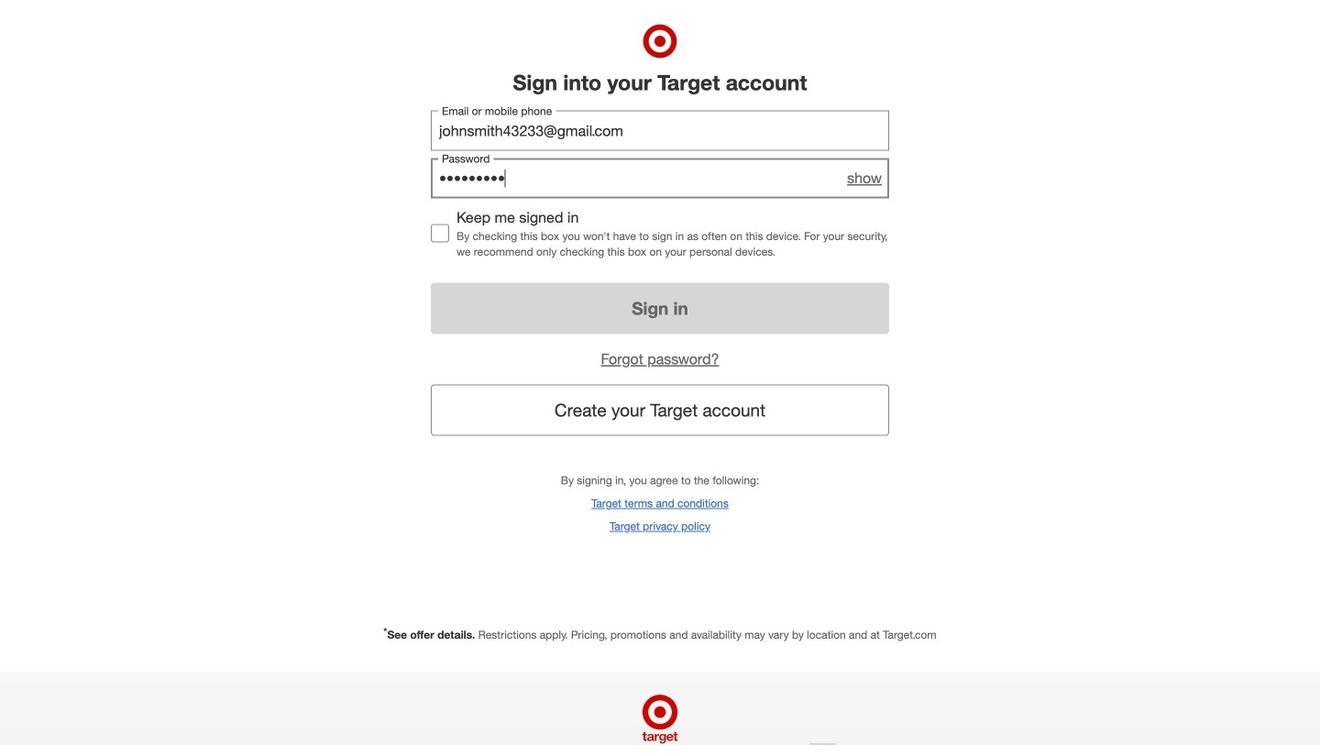 Task type: vqa. For each thing, say whether or not it's contained in the screenshot.
password field
yes



Task type: locate. For each thing, give the bounding box(es) containing it.
None checkbox
[[431, 224, 449, 243]]

None password field
[[431, 158, 889, 199]]

None text field
[[431, 111, 889, 151]]



Task type: describe. For each thing, give the bounding box(es) containing it.
target: expect more. pay less. image
[[402, 672, 918, 745]]



